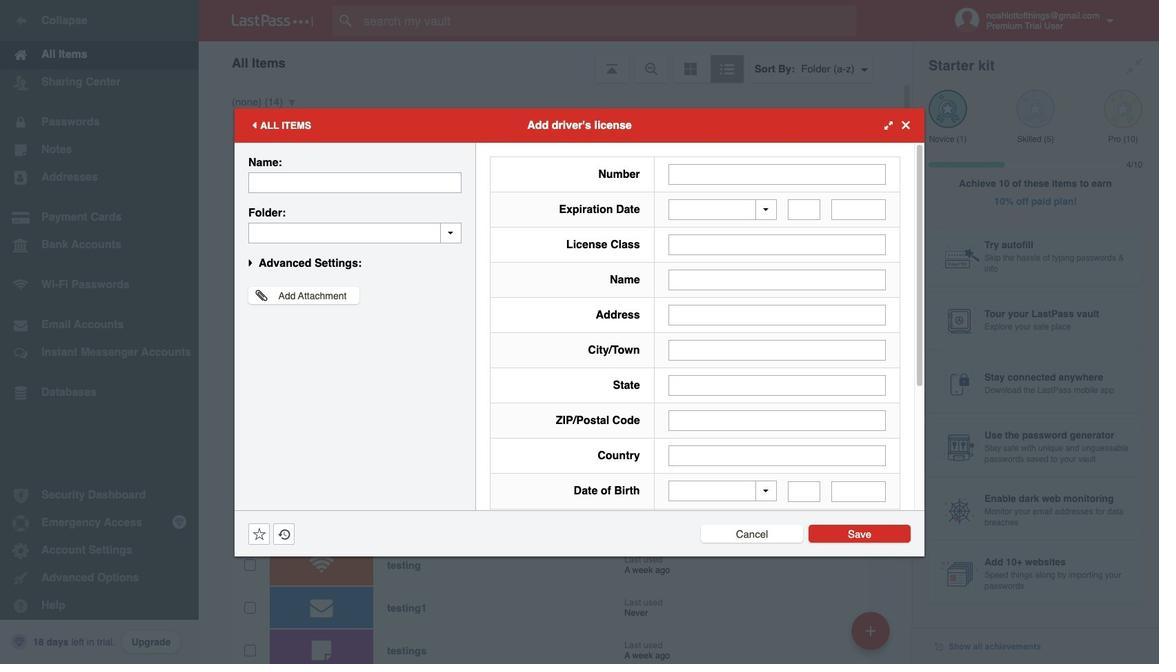 Task type: locate. For each thing, give the bounding box(es) containing it.
search my vault text field
[[333, 6, 884, 36]]

new item image
[[866, 626, 875, 636]]

Search search field
[[333, 6, 884, 36]]

None text field
[[248, 172, 462, 193], [788, 199, 821, 220], [248, 222, 462, 243], [668, 235, 886, 255], [668, 270, 886, 290], [668, 446, 886, 466], [248, 172, 462, 193], [788, 199, 821, 220], [248, 222, 462, 243], [668, 235, 886, 255], [668, 270, 886, 290], [668, 446, 886, 466]]

None text field
[[668, 164, 886, 185], [831, 199, 886, 220], [668, 305, 886, 326], [668, 340, 886, 361], [668, 375, 886, 396], [668, 410, 886, 431], [788, 481, 821, 502], [831, 481, 886, 502], [668, 164, 886, 185], [831, 199, 886, 220], [668, 305, 886, 326], [668, 340, 886, 361], [668, 375, 886, 396], [668, 410, 886, 431], [788, 481, 821, 502], [831, 481, 886, 502]]

new item navigation
[[847, 608, 898, 664]]

dialog
[[235, 108, 924, 664]]



Task type: describe. For each thing, give the bounding box(es) containing it.
lastpass image
[[232, 14, 313, 27]]

vault options navigation
[[199, 41, 912, 83]]

main navigation navigation
[[0, 0, 199, 664]]



